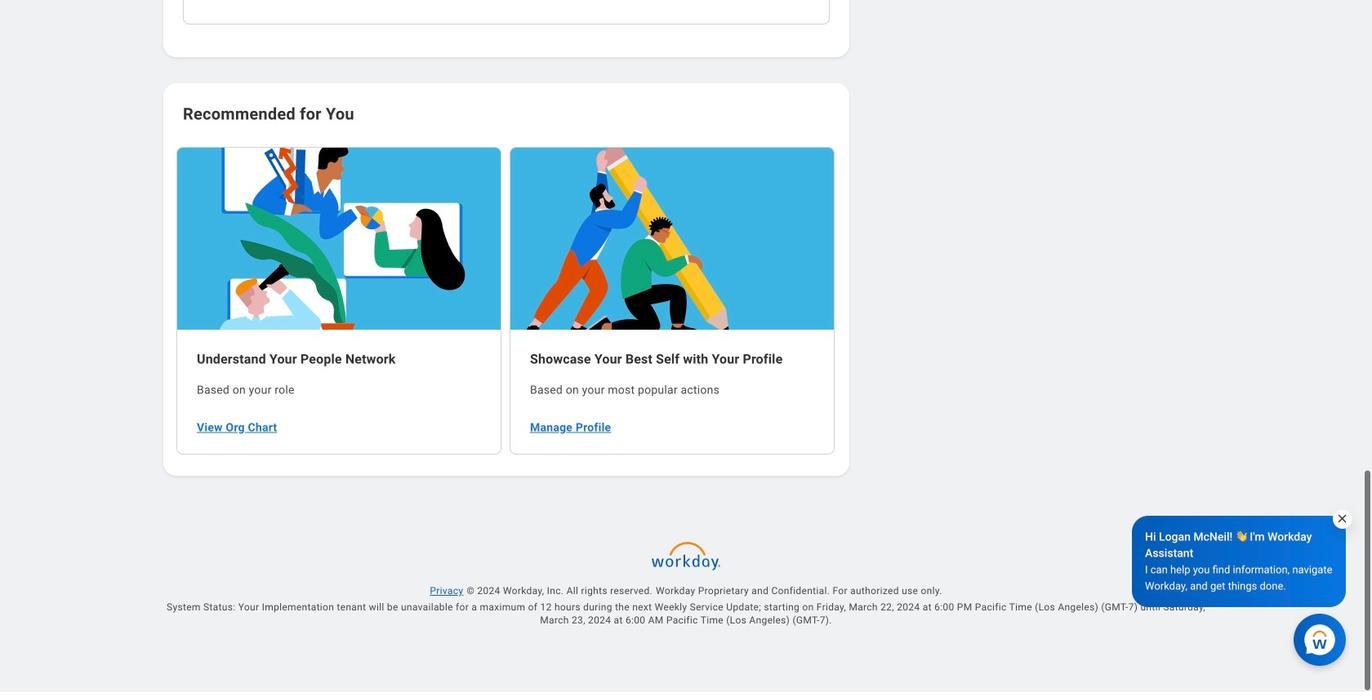 Task type: describe. For each thing, give the bounding box(es) containing it.
workday assistant region
[[1132, 510, 1353, 667]]



Task type: vqa. For each thing, say whether or not it's contained in the screenshot.
topmost THE 16 button
no



Task type: locate. For each thing, give the bounding box(es) containing it.
footer
[[137, 535, 1235, 693]]

x image
[[1337, 513, 1349, 525]]

list
[[176, 145, 837, 457]]



